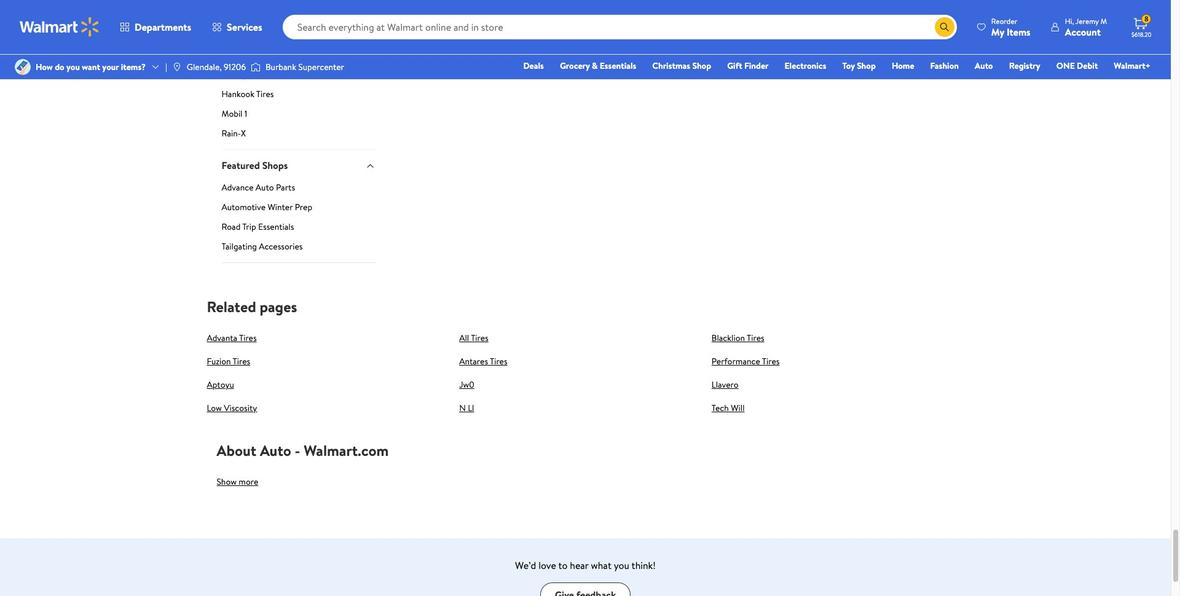 Task type: describe. For each thing, give the bounding box(es) containing it.
automotive
[[222, 201, 266, 213]]

llavero link
[[712, 379, 739, 391]]

tailgating accessories link
[[222, 240, 375, 262]]

dorman link
[[222, 9, 375, 27]]

everstart link
[[222, 49, 375, 66]]

parts
[[276, 181, 295, 194]]

road
[[222, 221, 241, 233]]

all
[[459, 332, 469, 344]]

departments button
[[109, 12, 202, 42]]

91206
[[224, 61, 246, 73]]

8 $618.20
[[1132, 14, 1152, 39]]

grocery
[[560, 60, 590, 72]]

we'd
[[515, 559, 536, 572]]

walmart+ link
[[1109, 59, 1157, 73]]

one debit link
[[1051, 59, 1104, 73]]

advance
[[222, 181, 254, 194]]

one
[[1057, 60, 1075, 72]]

-
[[295, 440, 300, 461]]

all tires link
[[459, 332, 489, 344]]

about auto - walmart.com
[[217, 440, 389, 461]]

goodyear tires
[[222, 68, 278, 81]]

departments
[[135, 20, 191, 34]]

burbank
[[266, 61, 296, 73]]

think!
[[632, 559, 656, 572]]

registry link
[[1004, 59, 1046, 73]]

featured
[[222, 159, 260, 172]]

 image for how do you want your items?
[[15, 59, 31, 75]]

toy shop
[[843, 60, 876, 72]]

services
[[227, 20, 262, 34]]

advanta tires link
[[207, 332, 257, 344]]

reorder my items
[[992, 16, 1031, 38]]

hankook
[[222, 88, 255, 100]]

tailgating accessories
[[222, 240, 303, 253]]

home link
[[887, 59, 920, 73]]

8
[[1145, 14, 1149, 24]]

electronics
[[785, 60, 827, 72]]

antares
[[459, 355, 488, 368]]

fashion link
[[925, 59, 965, 73]]

tires for blacklion tires
[[747, 332, 765, 344]]

shop for toy shop
[[857, 60, 876, 72]]

will
[[731, 402, 745, 414]]

shops
[[262, 159, 288, 172]]

douglas
[[222, 29, 252, 41]]

we'd love to hear what you think!
[[515, 559, 656, 572]]

finder
[[745, 60, 769, 72]]

1
[[245, 108, 247, 120]]

m
[[1101, 16, 1108, 26]]

douglas tires link
[[222, 29, 375, 46]]

tech
[[712, 402, 729, 414]]

walmart+
[[1115, 60, 1151, 72]]

 image for burbank supercenter
[[251, 61, 261, 73]]

Search search field
[[283, 15, 957, 39]]

mobil
[[222, 108, 243, 120]]

fashion
[[931, 60, 959, 72]]

aptoyu
[[207, 379, 234, 391]]

do
[[55, 61, 64, 73]]

advanta
[[207, 332, 237, 344]]

viscosity
[[224, 402, 257, 414]]

toy shop link
[[837, 59, 882, 73]]

tech will link
[[712, 402, 745, 414]]

walmart.com
[[304, 440, 389, 461]]

auto for -
[[260, 440, 291, 461]]

tires for hankook tires
[[256, 88, 274, 100]]

fuzion tires
[[207, 355, 250, 368]]

how
[[36, 61, 53, 73]]

tires for advanta tires
[[239, 332, 257, 344]]

search icon image
[[940, 22, 950, 32]]

more
[[239, 476, 258, 488]]

advanta tires
[[207, 332, 257, 344]]

tailgating
[[222, 240, 257, 253]]

hi, jeremy m account
[[1066, 16, 1108, 38]]

all tires
[[459, 332, 489, 344]]

hear
[[570, 559, 589, 572]]

deals
[[524, 60, 544, 72]]

hi,
[[1066, 16, 1075, 26]]

how do you want your items?
[[36, 61, 146, 73]]

about
[[217, 440, 257, 461]]

low viscosity
[[207, 402, 257, 414]]

mobil 1 link
[[222, 108, 375, 125]]

to
[[559, 559, 568, 572]]

walmart image
[[20, 17, 100, 37]]

low viscosity link
[[207, 402, 257, 414]]

 image for glendale, 91206
[[172, 62, 182, 72]]

want
[[82, 61, 100, 73]]

winter
[[268, 201, 293, 213]]

what
[[591, 559, 612, 572]]



Task type: locate. For each thing, give the bounding box(es) containing it.
shop right toy
[[857, 60, 876, 72]]

featured shops
[[222, 159, 288, 172]]

blacklion
[[712, 332, 745, 344]]

1 horizontal spatial shop
[[857, 60, 876, 72]]

shop inside "link"
[[693, 60, 712, 72]]

1 vertical spatial auto
[[256, 181, 274, 194]]

0 vertical spatial essentials
[[600, 60, 637, 72]]

essentials for road trip essentials
[[258, 221, 294, 233]]

services button
[[202, 12, 273, 42]]

essentials inside road trip essentials link
[[258, 221, 294, 233]]

&
[[592, 60, 598, 72]]

tires for performance tires
[[762, 355, 780, 368]]

related pages
[[207, 296, 297, 317]]

tech will
[[712, 402, 745, 414]]

essentials for grocery & essentials
[[600, 60, 637, 72]]

 image
[[15, 59, 31, 75], [251, 61, 261, 73], [172, 62, 182, 72]]

fuzion
[[207, 355, 231, 368]]

automotive winter prep link
[[222, 201, 375, 218]]

rain-
[[222, 128, 241, 140]]

n ll link
[[459, 402, 474, 414]]

2 horizontal spatial  image
[[251, 61, 261, 73]]

low
[[207, 402, 222, 414]]

jw0 link
[[459, 379, 475, 391]]

auto down the my
[[975, 60, 994, 72]]

auto link
[[970, 59, 999, 73]]

fuzion tires link
[[207, 355, 250, 368]]

tires right the douglas
[[254, 29, 271, 41]]

auto left -
[[260, 440, 291, 461]]

tires right the advanta
[[239, 332, 257, 344]]

tires right performance
[[762, 355, 780, 368]]

accessories
[[259, 240, 303, 253]]

shop right christmas
[[693, 60, 712, 72]]

antares tires
[[459, 355, 508, 368]]

grocery & essentials link
[[555, 59, 642, 73]]

your
[[102, 61, 119, 73]]

x
[[241, 128, 246, 140]]

auto for parts
[[256, 181, 274, 194]]

road trip essentials link
[[222, 221, 375, 238]]

1 horizontal spatial  image
[[172, 62, 182, 72]]

0 horizontal spatial shop
[[693, 60, 712, 72]]

dorman
[[222, 9, 252, 22]]

aptoyu link
[[207, 379, 234, 391]]

1 vertical spatial essentials
[[258, 221, 294, 233]]

tires right fuzion
[[233, 355, 250, 368]]

toy
[[843, 60, 855, 72]]

performance tires
[[712, 355, 780, 368]]

essentials inside grocery & essentials link
[[600, 60, 637, 72]]

christmas shop
[[653, 60, 712, 72]]

tires for antares tires
[[490, 355, 508, 368]]

essentials right &
[[600, 60, 637, 72]]

tires down goodyear tires
[[256, 88, 274, 100]]

tires for goodyear tires
[[260, 68, 278, 81]]

items
[[1007, 25, 1031, 38]]

road trip essentials
[[222, 221, 294, 233]]

grocery & essentials
[[560, 60, 637, 72]]

0 vertical spatial auto
[[975, 60, 994, 72]]

you
[[66, 61, 80, 73], [614, 559, 630, 572]]

glendale, 91206
[[187, 61, 246, 73]]

advance auto parts link
[[222, 181, 375, 198]]

performance tires link
[[712, 355, 780, 368]]

0 horizontal spatial  image
[[15, 59, 31, 75]]

you right do on the left of page
[[66, 61, 80, 73]]

tires for douglas tires
[[254, 29, 271, 41]]

 image right '91206'
[[251, 61, 261, 73]]

gift finder
[[728, 60, 769, 72]]

1 horizontal spatial essentials
[[600, 60, 637, 72]]

tires right antares
[[490, 355, 508, 368]]

1 vertical spatial you
[[614, 559, 630, 572]]

auto up automotive winter prep
[[256, 181, 274, 194]]

debit
[[1077, 60, 1099, 72]]

tires right all
[[471, 332, 489, 344]]

glendale,
[[187, 61, 222, 73]]

tires up "performance tires"
[[747, 332, 765, 344]]

n ll
[[459, 402, 474, 414]]

2 shop from the left
[[857, 60, 876, 72]]

 image left how
[[15, 59, 31, 75]]

items?
[[121, 61, 146, 73]]

douglas tires
[[222, 29, 271, 41]]

christmas shop link
[[647, 59, 717, 73]]

love
[[539, 559, 556, 572]]

advance auto parts
[[222, 181, 295, 194]]

hankook tires
[[222, 88, 274, 100]]

featured shops button
[[222, 150, 375, 181]]

show
[[217, 476, 237, 488]]

1 shop from the left
[[693, 60, 712, 72]]

1 horizontal spatial you
[[614, 559, 630, 572]]

0 vertical spatial you
[[66, 61, 80, 73]]

antares tires link
[[459, 355, 508, 368]]

llavero
[[712, 379, 739, 391]]

tires for fuzion tires
[[233, 355, 250, 368]]

blacklion tires
[[712, 332, 765, 344]]

essentials down winter
[[258, 221, 294, 233]]

prep
[[295, 201, 312, 213]]

gift
[[728, 60, 743, 72]]

0 horizontal spatial essentials
[[258, 221, 294, 233]]

show more button
[[217, 472, 258, 492]]

shop
[[693, 60, 712, 72], [857, 60, 876, 72]]

jeremy
[[1076, 16, 1099, 26]]

you right what
[[614, 559, 630, 572]]

2 vertical spatial auto
[[260, 440, 291, 461]]

0 horizontal spatial you
[[66, 61, 80, 73]]

hankook tires link
[[222, 88, 375, 105]]

rain-x
[[222, 128, 246, 140]]

one debit
[[1057, 60, 1099, 72]]

shop for christmas shop
[[693, 60, 712, 72]]

rain-x link
[[222, 128, 375, 150]]

jw0
[[459, 379, 475, 391]]

Walmart Site-Wide search field
[[283, 15, 957, 39]]

n
[[459, 402, 466, 414]]

tires up "hankook tires"
[[260, 68, 278, 81]]

tires for all tires
[[471, 332, 489, 344]]

account
[[1066, 25, 1101, 38]]

burbank supercenter
[[266, 61, 344, 73]]

blacklion tires link
[[712, 332, 765, 344]]

 image right |
[[172, 62, 182, 72]]

supercenter
[[298, 61, 344, 73]]



Task type: vqa. For each thing, say whether or not it's contained in the screenshot.
topmost 13
no



